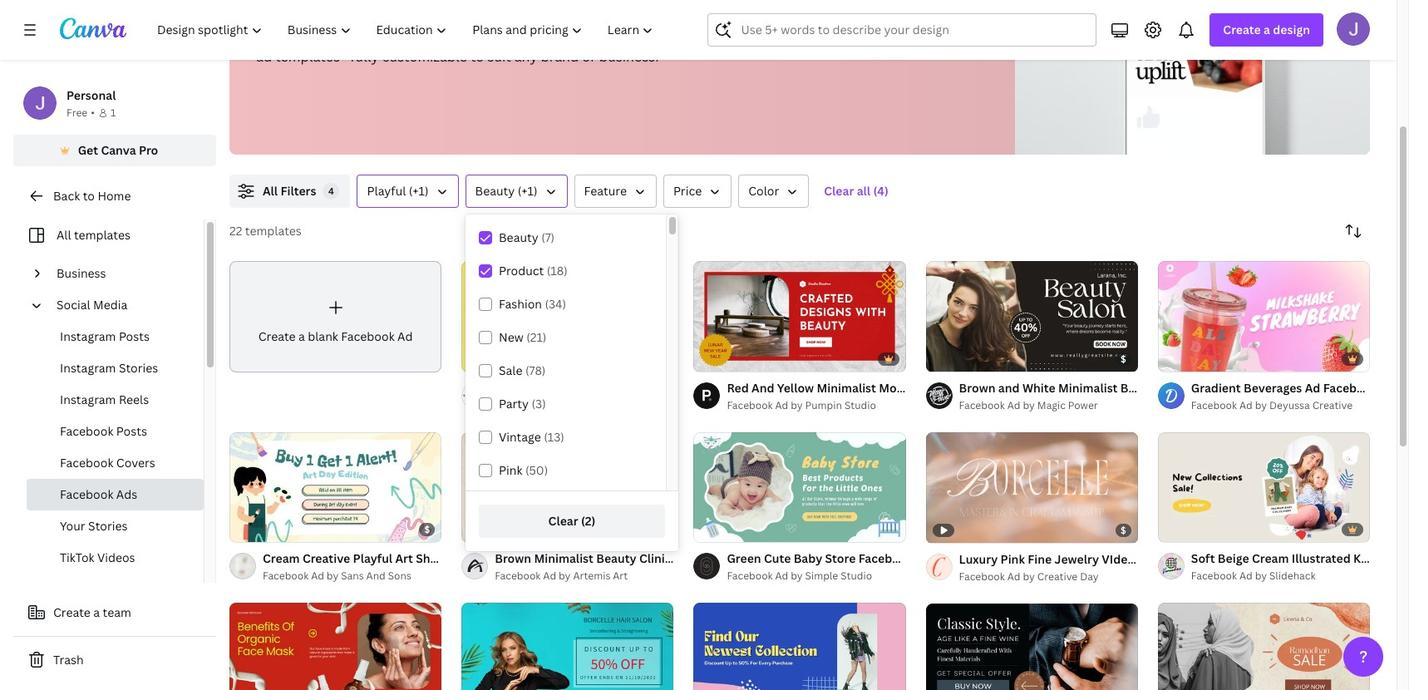 Task type: vqa. For each thing, say whether or not it's contained in the screenshot.


Task type: locate. For each thing, give the bounding box(es) containing it.
1 vertical spatial brown
[[495, 551, 531, 567]]

art down the brown minimalist beauty clinic facebook ad link
[[613, 569, 628, 583]]

1 vertical spatial clear
[[548, 513, 578, 529]]

trash link
[[13, 644, 216, 677]]

studio down store
[[841, 569, 872, 583]]

0 horizontal spatial creative
[[303, 551, 350, 566]]

1 horizontal spatial and
[[999, 380, 1020, 396]]

facebook up business!
[[639, 26, 700, 44]]

team
[[103, 605, 131, 620]]

2 yellow from the left
[[777, 380, 814, 396]]

1 horizontal spatial brand
[[541, 47, 579, 66]]

1 instagram from the top
[[60, 328, 116, 344]]

create left design
[[1223, 22, 1261, 37]]

0 vertical spatial ads
[[116, 486, 137, 502]]

to inside back to home link
[[83, 188, 95, 204]]

0 horizontal spatial and
[[362, 26, 386, 44]]

back
[[53, 188, 80, 204]]

1 (+1) from the left
[[409, 183, 429, 199]]

store
[[825, 551, 856, 567]]

color
[[749, 183, 779, 199]]

cream creative playful art shop promo event facebook ad image
[[230, 432, 442, 543]]

minimalist for white
[[1058, 380, 1118, 396]]

22
[[230, 223, 242, 239]]

2 vertical spatial instagram
[[60, 392, 116, 407]]

clinic
[[639, 551, 671, 567]]

templates—fully
[[275, 47, 379, 66]]

1 vertical spatial all
[[57, 227, 71, 243]]

art inside brown minimalist beauty clinic facebook ad facebook ad by artemis art
[[613, 569, 628, 583]]

free
[[67, 106, 88, 120]]

creative down fine
[[1038, 570, 1078, 584]]

to
[[449, 26, 462, 44], [471, 47, 484, 66], [83, 188, 95, 204]]

2 horizontal spatial to
[[471, 47, 484, 66]]

$ up video
[[1121, 524, 1127, 536]]

yellow
[[495, 380, 532, 396], [777, 380, 814, 396]]

$ up shop
[[424, 523, 430, 536]]

brown right promo
[[495, 551, 531, 567]]

instagram reels
[[60, 392, 149, 407]]

2 modern from the left
[[879, 380, 924, 396]]

0 vertical spatial pink
[[499, 462, 523, 478]]

2 vertical spatial create
[[53, 605, 91, 620]]

templates down back to home
[[74, 227, 131, 243]]

minimalist inside red and yellow minimalist modern product sale facebook ad facebook ad by pumpin studio
[[817, 380, 876, 396]]

creative up 'sans'
[[303, 551, 350, 566]]

minimalist up pumpin
[[817, 380, 876, 396]]

and inside "take your brand and business to the next level with canva's facebook ad templates—fully customizable to suit any brand or business!"
[[362, 26, 386, 44]]

0 horizontal spatial templates
[[74, 227, 131, 243]]

by left slidehack
[[1255, 569, 1267, 583]]

2 instagram from the top
[[60, 360, 116, 376]]

2 vertical spatial creative
[[1038, 570, 1078, 584]]

brown inside brown minimalist beauty clinic facebook ad facebook ad by artemis art
[[495, 551, 531, 567]]

facebook right salon
[[1198, 380, 1253, 396]]

cream
[[263, 551, 300, 566]]

instagram posts
[[60, 328, 150, 344]]

vintage (13)
[[499, 429, 564, 445]]

clear for clear (2)
[[548, 513, 578, 529]]

0 horizontal spatial and
[[366, 569, 386, 583]]

and inside the yellow and green modern skincare discount facebook ad facebook ad by kaleidographix
[[535, 380, 557, 396]]

minimalist inside the brown and white minimalist beauty salon facebook ad facebook ad by magic power
[[1058, 380, 1118, 396]]

0 vertical spatial all
[[263, 183, 278, 199]]

0 horizontal spatial create
[[53, 605, 91, 620]]

all left filters
[[263, 183, 278, 199]]

22 templates
[[230, 223, 302, 239]]

yellow inside red and yellow minimalist modern product sale facebook ad facebook ad by pumpin studio
[[777, 380, 814, 396]]

create a blank facebook ad
[[258, 328, 413, 344]]

a
[[1264, 22, 1271, 37], [299, 328, 305, 344], [93, 605, 100, 620]]

and inside red and yellow minimalist modern product sale facebook ad facebook ad by pumpin studio
[[752, 380, 775, 396]]

2 horizontal spatial create
[[1223, 22, 1261, 37]]

by down fine
[[1023, 570, 1035, 584]]

(34)
[[545, 296, 566, 312]]

facebook ad templates image
[[1016, 0, 1370, 155], [1128, 0, 1263, 98]]

facebook up facebook ads
[[60, 455, 113, 471]]

the
[[465, 26, 487, 44]]

create for create a team
[[53, 605, 91, 620]]

1 horizontal spatial create
[[258, 328, 296, 344]]

1 vertical spatial and
[[999, 380, 1020, 396]]

0 horizontal spatial ads
[[116, 486, 137, 502]]

take your brand and business to the next level with canva's facebook ad templates—fully customizable to suit any brand or business!
[[256, 26, 700, 66]]

1 horizontal spatial pink
[[1001, 551, 1025, 567]]

0 vertical spatial create
[[1223, 22, 1261, 37]]

facebook ad by slidehack
[[1191, 569, 1316, 583]]

beauty up beauty (7) on the left top of the page
[[475, 183, 515, 199]]

0 horizontal spatial yellow
[[495, 380, 532, 396]]

yellow up party
[[495, 380, 532, 396]]

green cute baby store facebook ads image
[[694, 432, 906, 543]]

brown for brown and white minimalist beauty salon facebook ad
[[959, 380, 996, 396]]

0 vertical spatial and
[[362, 26, 386, 44]]

minimalist up facebook ad by artemis art link
[[534, 551, 594, 567]]

0 vertical spatial green
[[560, 380, 594, 396]]

sale left the (78)
[[499, 363, 523, 378]]

facebook up facebook ad by artemis art link
[[523, 551, 578, 566]]

and left business at the top
[[362, 26, 386, 44]]

facebook down red
[[727, 398, 773, 412]]

by down beverages
[[1255, 398, 1267, 412]]

1 horizontal spatial clear
[[824, 183, 854, 199]]

ads down covers
[[116, 486, 137, 502]]

a for team
[[93, 605, 100, 620]]

instagram inside instagram reels link
[[60, 392, 116, 407]]

a left team at the left of the page
[[93, 605, 100, 620]]

all filters
[[263, 183, 316, 199]]

0 horizontal spatial clear
[[548, 513, 578, 529]]

create left blank
[[258, 328, 296, 344]]

brand up templates—fully
[[320, 26, 359, 44]]

1 vertical spatial create
[[258, 328, 296, 344]]

creative inside luxury pink fine jewelry video facebook ad facebook ad by creative day
[[1038, 570, 1078, 584]]

and right red
[[752, 380, 775, 396]]

3 instagram from the top
[[60, 392, 116, 407]]

and right 'sans'
[[366, 569, 386, 583]]

clear left (2)
[[548, 513, 578, 529]]

facebook up your stories
[[60, 486, 113, 502]]

instagram up facebook posts
[[60, 392, 116, 407]]

playful up 'sans'
[[353, 551, 393, 566]]

green inside the yellow and green modern skincare discount facebook ad facebook ad by kaleidographix
[[560, 380, 594, 396]]

minimalist up power
[[1058, 380, 1118, 396]]

green up facebook ad by kaleidographix link
[[560, 380, 594, 396]]

ad
[[398, 328, 413, 344], [806, 380, 822, 396], [1058, 380, 1074, 396], [1255, 380, 1271, 396], [1305, 380, 1321, 396], [1381, 380, 1396, 396], [543, 398, 556, 412], [775, 398, 789, 412], [1008, 398, 1021, 412], [1240, 398, 1253, 412], [580, 551, 596, 566], [731, 551, 747, 567], [1195, 551, 1211, 567], [311, 569, 324, 583], [543, 569, 556, 583], [775, 569, 789, 583], [1240, 569, 1253, 583], [1008, 570, 1021, 584]]

facebook up facebook ad by magic power link
[[1001, 380, 1056, 396]]

by
[[559, 398, 571, 412], [791, 398, 803, 412], [1023, 398, 1035, 412], [1255, 398, 1267, 412], [327, 569, 339, 583], [559, 569, 571, 583], [791, 569, 803, 583], [1255, 569, 1267, 583], [1023, 570, 1035, 584]]

2 horizontal spatial a
[[1264, 22, 1271, 37]]

covers
[[116, 455, 155, 471]]

art up sons at the left bottom of page
[[395, 551, 413, 566]]

and inside cream creative playful art shop promo event facebook ad facebook ad by sans and sons
[[366, 569, 386, 583]]

instagram inside instagram posts link
[[60, 328, 116, 344]]

studio right pumpin
[[845, 398, 876, 412]]

create inside button
[[53, 605, 91, 620]]

0 vertical spatial a
[[1264, 22, 1271, 37]]

(3)
[[532, 396, 546, 412]]

clear left all
[[824, 183, 854, 199]]

4
[[328, 185, 334, 197]]

all inside all templates link
[[57, 227, 71, 243]]

1 horizontal spatial brown
[[959, 380, 996, 396]]

1 vertical spatial brand
[[541, 47, 579, 66]]

1 horizontal spatial and
[[535, 380, 557, 396]]

by right (3)
[[559, 398, 571, 412]]

product
[[499, 263, 544, 279], [926, 380, 972, 396]]

0 vertical spatial studio
[[845, 398, 876, 412]]

yellow and green modern skincare discount facebook ad facebook ad by kaleidographix
[[495, 380, 822, 412]]

green left cute
[[727, 551, 761, 567]]

brown dark turquoise elegant classic watch product facebook ad image
[[926, 603, 1138, 690]]

all templates link
[[23, 220, 194, 251]]

luxury pink fine jewelry video facebook ad link
[[959, 550, 1211, 569]]

0 vertical spatial sale
[[499, 363, 523, 378]]

red
[[727, 380, 749, 396]]

0 vertical spatial to
[[449, 26, 462, 44]]

0 vertical spatial brown
[[959, 380, 996, 396]]

brown inside the brown and white minimalist beauty salon facebook ad facebook ad by magic power
[[959, 380, 996, 396]]

0 vertical spatial stories
[[119, 360, 158, 376]]

facebook right red
[[749, 380, 804, 396]]

red and yellow minimalist modern product sale facebook ad image
[[694, 261, 906, 372]]

and up (3)
[[535, 380, 557, 396]]

ads inside green cute baby store facebook ads facebook ad by simple studio
[[916, 551, 937, 567]]

facebook inside "link"
[[1191, 569, 1237, 583]]

stories
[[119, 360, 158, 376], [88, 518, 128, 534]]

0 vertical spatial product
[[499, 263, 544, 279]]

blank
[[308, 328, 338, 344]]

1 vertical spatial instagram
[[60, 360, 116, 376]]

all down back
[[57, 227, 71, 243]]

0 horizontal spatial brown
[[495, 551, 531, 567]]

to down the on the left top of the page
[[471, 47, 484, 66]]

1 modern from the left
[[597, 380, 642, 396]]

your stories link
[[27, 511, 204, 542]]

0 vertical spatial brand
[[320, 26, 359, 44]]

pink
[[499, 462, 523, 478], [1001, 551, 1025, 567]]

0 horizontal spatial art
[[395, 551, 413, 566]]

create inside dropdown button
[[1223, 22, 1261, 37]]

playful (+1) button
[[357, 175, 459, 208]]

1 horizontal spatial all
[[263, 183, 278, 199]]

get
[[78, 142, 98, 158]]

by inside green cute baby store facebook ads facebook ad by simple studio
[[791, 569, 803, 583]]

brown minimalist beauty clinic facebook ad facebook ad by artemis art
[[495, 551, 747, 583]]

1 facebook ad templates image from the left
[[1016, 0, 1370, 155]]

instagram posts link
[[27, 321, 204, 353]]

by down the baby
[[791, 569, 803, 583]]

top level navigation element
[[146, 13, 668, 47]]

1 horizontal spatial modern
[[879, 380, 924, 396]]

new
[[499, 329, 524, 345]]

to right back
[[83, 188, 95, 204]]

instagram down social media
[[60, 328, 116, 344]]

1 vertical spatial ads
[[916, 551, 937, 567]]

0 horizontal spatial minimalist
[[534, 551, 594, 567]]

beauty (+1)
[[475, 183, 538, 199]]

playful right the 4 filter options selected element
[[367, 183, 406, 199]]

1 horizontal spatial product
[[926, 380, 972, 396]]

1 horizontal spatial art
[[613, 569, 628, 583]]

a left blank
[[299, 328, 305, 344]]

2 horizontal spatial minimalist
[[1058, 380, 1118, 396]]

1 yellow from the left
[[495, 380, 532, 396]]

create left team at the left of the page
[[53, 605, 91, 620]]

creative inside cream creative playful art shop promo event facebook ad facebook ad by sans and sons
[[303, 551, 350, 566]]

level
[[521, 26, 552, 44]]

facebook left magic
[[959, 398, 1005, 412]]

facebook ad by simple studio link
[[727, 568, 906, 585]]

create a design
[[1223, 22, 1310, 37]]

clear inside "button"
[[824, 183, 854, 199]]

facebook up vintage
[[495, 398, 541, 412]]

1 horizontal spatial sale
[[975, 380, 999, 396]]

stories inside the instagram stories 'link'
[[119, 360, 158, 376]]

1 vertical spatial sale
[[975, 380, 999, 396]]

1 horizontal spatial ads
[[916, 551, 937, 567]]

clear all (4)
[[824, 183, 889, 199]]

2 (+1) from the left
[[518, 183, 538, 199]]

take
[[256, 26, 285, 44]]

sale inside red and yellow minimalist modern product sale facebook ad facebook ad by pumpin studio
[[975, 380, 999, 396]]

facebook ad by artemis art link
[[495, 568, 674, 585]]

minimalist for yellow
[[817, 380, 876, 396]]

0 horizontal spatial all
[[57, 227, 71, 243]]

create a blank facebook ad element
[[230, 261, 442, 372]]

1 vertical spatial green
[[727, 551, 761, 567]]

0 horizontal spatial (+1)
[[409, 183, 429, 199]]

facebook ad by sans and sons link
[[263, 568, 442, 585]]

posts down reels
[[116, 423, 147, 439]]

Search search field
[[741, 14, 1086, 46]]

instagram inside the instagram stories 'link'
[[60, 360, 116, 376]]

2 vertical spatial a
[[93, 605, 100, 620]]

1 horizontal spatial templates
[[245, 223, 302, 239]]

0 horizontal spatial green
[[560, 380, 594, 396]]

a for design
[[1264, 22, 1271, 37]]

canva's
[[586, 26, 635, 44]]

1 vertical spatial art
[[613, 569, 628, 583]]

0 vertical spatial creative
[[1313, 398, 1353, 412]]

by inside brown minimalist beauty clinic facebook ad facebook ad by artemis art
[[559, 569, 571, 583]]

0 vertical spatial posts
[[119, 328, 150, 344]]

1 vertical spatial product
[[926, 380, 972, 396]]

clear inside button
[[548, 513, 578, 529]]

1 horizontal spatial a
[[299, 328, 305, 344]]

playful
[[367, 183, 406, 199], [353, 551, 393, 566]]

1 vertical spatial pink
[[1001, 551, 1025, 567]]

by inside "link"
[[1255, 569, 1267, 583]]

brown
[[959, 380, 996, 396], [495, 551, 531, 567]]

and left white
[[999, 380, 1020, 396]]

stories inside your stories link
[[88, 518, 128, 534]]

create for create a blank facebook ad
[[258, 328, 296, 344]]

blue pink modern newest collection facebook ad image
[[694, 603, 906, 690]]

cyan modern hair salon facebook ad image
[[462, 603, 674, 690]]

facebook ad by creative day link
[[959, 569, 1138, 585]]

artemis
[[573, 569, 611, 583]]

1 horizontal spatial green
[[727, 551, 761, 567]]

(2)
[[581, 513, 596, 529]]

design
[[1273, 22, 1310, 37]]

facebook left slidehack
[[1191, 569, 1237, 583]]

0 vertical spatial clear
[[824, 183, 854, 199]]

sale left white
[[975, 380, 999, 396]]

social media
[[57, 297, 127, 313]]

sons
[[388, 569, 412, 583]]

facebook right clinic
[[674, 551, 729, 567]]

ads left luxury
[[916, 551, 937, 567]]

pink left fine
[[1001, 551, 1025, 567]]

$
[[1121, 352, 1127, 365], [424, 523, 430, 536], [1121, 524, 1127, 536]]

(+1)
[[409, 183, 429, 199], [518, 183, 538, 199]]

1 horizontal spatial yellow
[[777, 380, 814, 396]]

playful inside playful (+1) button
[[367, 183, 406, 199]]

a left design
[[1264, 22, 1271, 37]]

gradient beverages ad facebook ad link
[[1191, 379, 1396, 397]]

(+1) inside the "beauty (+1)" button
[[518, 183, 538, 199]]

creative
[[1313, 398, 1353, 412], [303, 551, 350, 566], [1038, 570, 1078, 584]]

facebook ad by deyussa creative link
[[1191, 397, 1370, 414]]

2 facebook ad templates image from the left
[[1128, 0, 1263, 98]]

0 horizontal spatial pink
[[499, 462, 523, 478]]

1 vertical spatial posts
[[116, 423, 147, 439]]

ad inside "link"
[[1240, 569, 1253, 583]]

by down white
[[1023, 398, 1035, 412]]

1 vertical spatial stories
[[88, 518, 128, 534]]

1 horizontal spatial minimalist
[[817, 380, 876, 396]]

brown left white
[[959, 380, 996, 396]]

white
[[1023, 380, 1056, 396]]

0 horizontal spatial a
[[93, 605, 100, 620]]

to left the on the left top of the page
[[449, 26, 462, 44]]

1 vertical spatial studio
[[841, 569, 872, 583]]

by inside gradient beverages ad facebook ad facebook ad by deyussa creative
[[1255, 398, 1267, 412]]

by left pumpin
[[791, 398, 803, 412]]

yellow up facebook ad by pumpin studio link
[[777, 380, 814, 396]]

beauty left salon
[[1121, 380, 1161, 396]]

yellow and green modern skincare discount facebook ad image
[[462, 261, 674, 372]]

2 vertical spatial to
[[83, 188, 95, 204]]

0 horizontal spatial modern
[[597, 380, 642, 396]]

facebook down event in the left of the page
[[495, 569, 541, 583]]

templates
[[245, 223, 302, 239], [74, 227, 131, 243]]

0 vertical spatial instagram
[[60, 328, 116, 344]]

0 horizontal spatial to
[[83, 188, 95, 204]]

canva
[[101, 142, 136, 158]]

pink left the (50)
[[499, 462, 523, 478]]

a inside dropdown button
[[1264, 22, 1271, 37]]

brown for brown minimalist beauty clinic facebook ad
[[495, 551, 531, 567]]

brand down with
[[541, 47, 579, 66]]

1 horizontal spatial (+1)
[[518, 183, 538, 199]]

stories for instagram stories
[[119, 360, 158, 376]]

by left artemis
[[559, 569, 571, 583]]

1 vertical spatial creative
[[303, 551, 350, 566]]

facebook down cream in the left of the page
[[263, 569, 309, 583]]

by inside red and yellow minimalist modern product sale facebook ad facebook ad by pumpin studio
[[791, 398, 803, 412]]

clear all (4) button
[[816, 175, 897, 208]]

templates right 22
[[245, 223, 302, 239]]

minimalist inside brown minimalist beauty clinic facebook ad facebook ad by artemis art
[[534, 551, 594, 567]]

0 horizontal spatial product
[[499, 263, 544, 279]]

0 horizontal spatial sale
[[499, 363, 523, 378]]

beauty up artemis
[[596, 551, 637, 567]]

a for blank
[[299, 328, 305, 344]]

templates for 22 templates
[[245, 223, 302, 239]]

stories up videos
[[88, 518, 128, 534]]

social
[[57, 297, 90, 313]]

beauty (7)
[[499, 230, 555, 245]]

1 vertical spatial playful
[[353, 551, 393, 566]]

jacob simon image
[[1337, 12, 1370, 46]]

0 vertical spatial playful
[[367, 183, 406, 199]]

2 horizontal spatial creative
[[1313, 398, 1353, 412]]

sans
[[341, 569, 364, 583]]

(4)
[[873, 183, 889, 199]]

2 horizontal spatial and
[[752, 380, 775, 396]]

sale (78)
[[499, 363, 546, 378]]

1 horizontal spatial creative
[[1038, 570, 1078, 584]]

red simple skincare product review facebook ads image
[[230, 603, 442, 690]]

$ for shop
[[424, 523, 430, 536]]

creative down gradient beverages ad facebook ad link
[[1313, 398, 1353, 412]]

0 vertical spatial art
[[395, 551, 413, 566]]

instagram up instagram reels
[[60, 360, 116, 376]]

by left 'sans'
[[327, 569, 339, 583]]

$ up brown and white minimalist beauty salon facebook ad link
[[1121, 352, 1127, 365]]

None search field
[[708, 13, 1097, 47]]

facebook inside "take your brand and business to the next level with canva's facebook ad templates—fully customizable to suit any brand or business!"
[[639, 26, 700, 44]]

stories up reels
[[119, 360, 158, 376]]

(+1) inside playful (+1) button
[[409, 183, 429, 199]]

a inside button
[[93, 605, 100, 620]]

1 vertical spatial a
[[299, 328, 305, 344]]

posts down the social media link
[[119, 328, 150, 344]]



Task type: describe. For each thing, give the bounding box(es) containing it.
1
[[110, 106, 116, 120]]

all for all templates
[[57, 227, 71, 243]]

instagram for instagram stories
[[60, 360, 116, 376]]

salon
[[1164, 380, 1195, 396]]

brown and white minimalist beauty salon facebook ad image
[[926, 261, 1138, 372]]

reels
[[119, 392, 149, 407]]

slidehack
[[1270, 569, 1316, 583]]

by inside cream creative playful art shop promo event facebook ad facebook ad by sans and sons
[[327, 569, 339, 583]]

facebook right blank
[[341, 328, 395, 344]]

video
[[1102, 551, 1135, 567]]

facebook down luxury
[[959, 570, 1005, 584]]

ad
[[256, 47, 272, 66]]

price
[[673, 183, 702, 199]]

kaleidographix
[[573, 398, 646, 412]]

beauty inside button
[[475, 183, 515, 199]]

party
[[499, 396, 529, 412]]

pro
[[139, 142, 158, 158]]

cute
[[764, 551, 791, 567]]

posts for instagram posts
[[119, 328, 150, 344]]

(7)
[[541, 230, 555, 245]]

playful inside cream creative playful art shop promo event facebook ad facebook ad by sans and sons
[[353, 551, 393, 566]]

brown minimalist beauty clinic facebook ad image
[[462, 432, 674, 543]]

by inside the yellow and green modern skincare discount facebook ad facebook ad by kaleidographix
[[559, 398, 571, 412]]

Sort by button
[[1337, 215, 1370, 248]]

tiktok
[[60, 550, 94, 565]]

free •
[[67, 106, 95, 120]]

facebook right store
[[859, 551, 913, 567]]

green cute baby store facebook ads facebook ad by simple studio
[[727, 551, 937, 583]]

next
[[490, 26, 518, 44]]

ad inside green cute baby store facebook ads facebook ad by simple studio
[[775, 569, 789, 583]]

facebook down gradient
[[1191, 398, 1237, 412]]

gradient beverages ad facebook ad facebook ad by deyussa creative
[[1191, 380, 1396, 412]]

create a team button
[[13, 596, 216, 629]]

pink (50)
[[499, 462, 548, 478]]

discount
[[696, 380, 747, 396]]

cream creative playful art shop promo event facebook ad facebook ad by sans and sons
[[263, 551, 596, 583]]

and for red
[[752, 380, 775, 396]]

posts for facebook posts
[[116, 423, 147, 439]]

videos
[[97, 550, 135, 565]]

creative inside gradient beverages ad facebook ad facebook ad by deyussa creative
[[1313, 398, 1353, 412]]

instagram for instagram posts
[[60, 328, 116, 344]]

and for yellow
[[535, 380, 557, 396]]

product (18)
[[499, 263, 568, 279]]

$ for beauty
[[1121, 352, 1127, 365]]

create a design button
[[1210, 13, 1324, 47]]

(21)
[[526, 329, 547, 345]]

simple
[[805, 569, 838, 583]]

stories for your stories
[[88, 518, 128, 534]]

day
[[1080, 570, 1099, 584]]

deyussa
[[1270, 398, 1310, 412]]

facebook ad by slidehack link
[[1191, 568, 1370, 585]]

create a team
[[53, 605, 131, 620]]

gradient beverages ad facebook ad image
[[1158, 261, 1370, 372]]

red and yellow minimalist modern product sale facebook ad link
[[727, 379, 1074, 397]]

facebook covers link
[[27, 447, 204, 479]]

brown and white minimalist beauty salon facebook ad link
[[959, 379, 1271, 397]]

and inside the brown and white minimalist beauty salon facebook ad facebook ad by magic power
[[999, 380, 1020, 396]]

magic
[[1038, 398, 1066, 412]]

instagram for instagram reels
[[60, 392, 116, 407]]

your
[[288, 26, 317, 44]]

•
[[91, 106, 95, 120]]

your
[[60, 518, 85, 534]]

customizable
[[382, 47, 467, 66]]

any
[[514, 47, 538, 66]]

business
[[57, 265, 106, 281]]

personal
[[67, 87, 116, 103]]

fashion (34)
[[499, 296, 566, 312]]

soft beige cream illustrated kids fashion product promo facebook ad image
[[1158, 432, 1370, 543]]

(18)
[[547, 263, 568, 279]]

clear (2) button
[[479, 505, 665, 538]]

create a blank facebook ad link
[[230, 261, 442, 372]]

shop
[[416, 551, 445, 566]]

0 horizontal spatial brand
[[320, 26, 359, 44]]

beauty (+1) button
[[465, 175, 568, 208]]

beverages
[[1244, 380, 1302, 396]]

all
[[857, 183, 871, 199]]

facebook posts link
[[27, 416, 204, 447]]

beauty inside the brown and white minimalist beauty salon facebook ad facebook ad by magic power
[[1121, 380, 1161, 396]]

(+1) for beauty (+1)
[[518, 183, 538, 199]]

facebook down instagram reels
[[60, 423, 113, 439]]

by inside the brown and white minimalist beauty salon facebook ad facebook ad by magic power
[[1023, 398, 1035, 412]]

tiktok videos
[[60, 550, 135, 565]]

vintage
[[499, 429, 541, 445]]

business link
[[50, 258, 194, 289]]

facebook ad by kaleidographix link
[[495, 397, 674, 414]]

4 filter options selected element
[[323, 183, 340, 200]]

green inside green cute baby store facebook ads facebook ad by simple studio
[[727, 551, 761, 567]]

by inside luxury pink fine jewelry video facebook ad facebook ad by creative day
[[1023, 570, 1035, 584]]

party (3)
[[499, 396, 546, 412]]

create for create a design
[[1223, 22, 1261, 37]]

$ for video
[[1121, 524, 1127, 536]]

templates for all templates
[[74, 227, 131, 243]]

color button
[[739, 175, 809, 208]]

facebook ad by pumpin studio link
[[727, 397, 906, 414]]

luxury pink fine jewelry video facebook ad facebook ad by creative day
[[959, 551, 1211, 584]]

product inside red and yellow minimalist modern product sale facebook ad facebook ad by pumpin studio
[[926, 380, 972, 396]]

facebook right video
[[1138, 551, 1192, 567]]

skincare
[[644, 380, 693, 396]]

feature
[[584, 183, 627, 199]]

1 horizontal spatial to
[[449, 26, 462, 44]]

modern inside the yellow and green modern skincare discount facebook ad facebook ad by kaleidographix
[[597, 380, 642, 396]]

clear for clear all (4)
[[824, 183, 854, 199]]

power
[[1068, 398, 1098, 412]]

yellow inside the yellow and green modern skincare discount facebook ad facebook ad by kaleidographix
[[495, 380, 532, 396]]

modern inside red and yellow minimalist modern product sale facebook ad facebook ad by pumpin studio
[[879, 380, 924, 396]]

gradient
[[1191, 380, 1241, 396]]

pumpin
[[805, 398, 842, 412]]

facebook ad by magic power link
[[959, 397, 1138, 414]]

green cute baby store facebook ads link
[[727, 550, 937, 568]]

art inside cream creative playful art shop promo event facebook ad facebook ad by sans and sons
[[395, 551, 413, 566]]

luxury
[[959, 551, 998, 567]]

or
[[582, 47, 596, 66]]

facebook down cute
[[727, 569, 773, 583]]

feature button
[[574, 175, 657, 208]]

instagram reels link
[[27, 384, 204, 416]]

beauty inside brown minimalist beauty clinic facebook ad facebook ad by artemis art
[[596, 551, 637, 567]]

price button
[[664, 175, 732, 208]]

studio inside red and yellow minimalist modern product sale facebook ad facebook ad by pumpin studio
[[845, 398, 876, 412]]

all for all filters
[[263, 183, 278, 199]]

home
[[98, 188, 131, 204]]

studio inside green cute baby store facebook ads facebook ad by simple studio
[[841, 569, 872, 583]]

pink inside luxury pink fine jewelry video facebook ad facebook ad by creative day
[[1001, 551, 1025, 567]]

tiktok videos link
[[27, 542, 204, 574]]

clear (2)
[[548, 513, 596, 529]]

instagram stories link
[[27, 353, 204, 384]]

beauty left the (7) at the left top of the page
[[499, 230, 539, 245]]

facebook up the facebook ad by deyussa creative 'link'
[[1323, 380, 1378, 396]]

business!
[[599, 47, 659, 66]]

(+1) for playful (+1)
[[409, 183, 429, 199]]

cream creative playful art shop promo event facebook ad link
[[263, 550, 596, 568]]

playful (+1)
[[367, 183, 429, 199]]

1 vertical spatial to
[[471, 47, 484, 66]]

orange and beige playful modern ramadhan sale facebook ad image
[[1158, 603, 1370, 690]]



